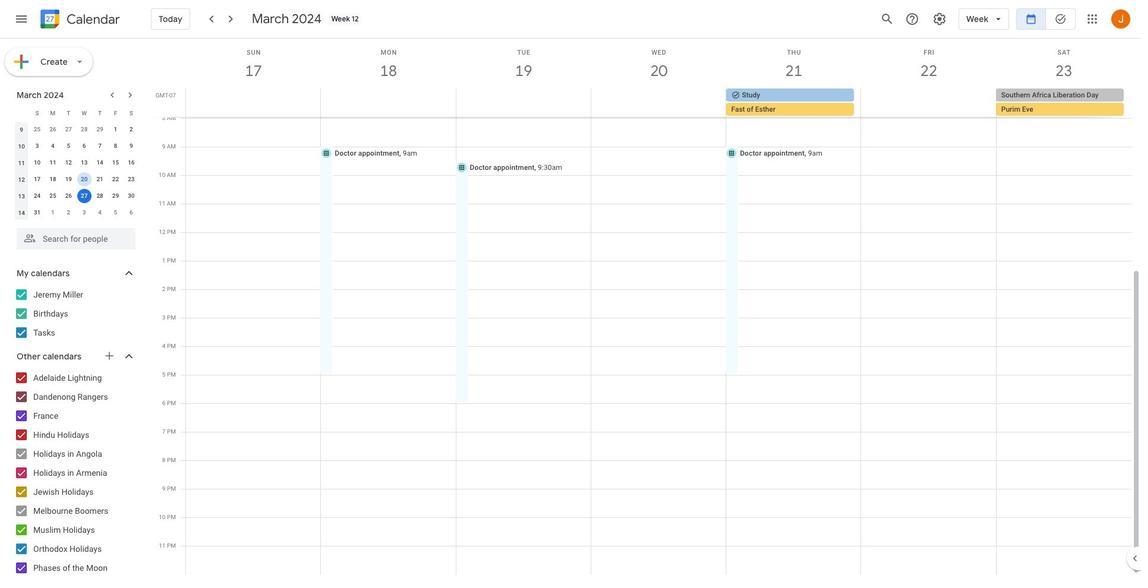 Task type: locate. For each thing, give the bounding box(es) containing it.
my calendars list
[[2, 285, 147, 342]]

april 5 element
[[108, 206, 123, 220]]

Search for people text field
[[24, 228, 128, 250]]

heading inside calendar element
[[64, 12, 120, 26]]

30 element
[[124, 189, 138, 203]]

9 element
[[124, 139, 138, 153]]

april 1 element
[[46, 206, 60, 220]]

26 element
[[61, 189, 76, 203]]

1 element
[[108, 122, 123, 137]]

march 2024 grid
[[11, 105, 139, 221]]

23 element
[[124, 172, 138, 187]]

column header
[[14, 105, 29, 121]]

row group
[[14, 121, 139, 221]]

7 element
[[93, 139, 107, 153]]

14 element
[[93, 156, 107, 170]]

None search field
[[0, 223, 147, 250]]

5 element
[[61, 139, 76, 153]]

4 element
[[46, 139, 60, 153]]

cell
[[186, 89, 321, 117], [321, 89, 456, 117], [456, 89, 591, 117], [591, 89, 726, 117], [726, 89, 861, 117], [861, 89, 996, 117], [996, 89, 1131, 117], [76, 171, 92, 188], [76, 188, 92, 204]]

grid
[[152, 39, 1141, 575]]

february 28 element
[[77, 122, 91, 137]]

19 element
[[61, 172, 76, 187]]

row group inside march 2024 grid
[[14, 121, 139, 221]]

february 29 element
[[93, 122, 107, 137]]

31 element
[[30, 206, 44, 220]]

main drawer image
[[14, 12, 29, 26]]

april 4 element
[[93, 206, 107, 220]]

row
[[181, 89, 1141, 117], [14, 105, 139, 121], [14, 121, 139, 138], [14, 138, 139, 155], [14, 155, 139, 171], [14, 171, 139, 188], [14, 188, 139, 204], [14, 204, 139, 221]]

heading
[[64, 12, 120, 26]]



Task type: vqa. For each thing, say whether or not it's contained in the screenshot.
General tree item
no



Task type: describe. For each thing, give the bounding box(es) containing it.
17 element
[[30, 172, 44, 187]]

3 element
[[30, 139, 44, 153]]

add other calendars image
[[103, 350, 115, 362]]

february 26 element
[[46, 122, 60, 137]]

15 element
[[108, 156, 123, 170]]

april 3 element
[[77, 206, 91, 220]]

settings menu image
[[933, 12, 947, 26]]

calendar element
[[38, 7, 120, 33]]

11 element
[[46, 156, 60, 170]]

28 element
[[93, 189, 107, 203]]

other calendars list
[[2, 368, 147, 575]]

16 element
[[124, 156, 138, 170]]

10 element
[[30, 156, 44, 170]]

25 element
[[46, 189, 60, 203]]

29 element
[[108, 189, 123, 203]]

13 element
[[77, 156, 91, 170]]

12 element
[[61, 156, 76, 170]]

27, today element
[[77, 189, 91, 203]]

april 6 element
[[124, 206, 138, 220]]

18 element
[[46, 172, 60, 187]]

8 element
[[108, 139, 123, 153]]

20 element
[[77, 172, 91, 187]]

24 element
[[30, 189, 44, 203]]

6 element
[[77, 139, 91, 153]]

2 element
[[124, 122, 138, 137]]

column header inside march 2024 grid
[[14, 105, 29, 121]]

22 element
[[108, 172, 123, 187]]

21 element
[[93, 172, 107, 187]]

february 25 element
[[30, 122, 44, 137]]

april 2 element
[[61, 206, 76, 220]]

february 27 element
[[61, 122, 76, 137]]



